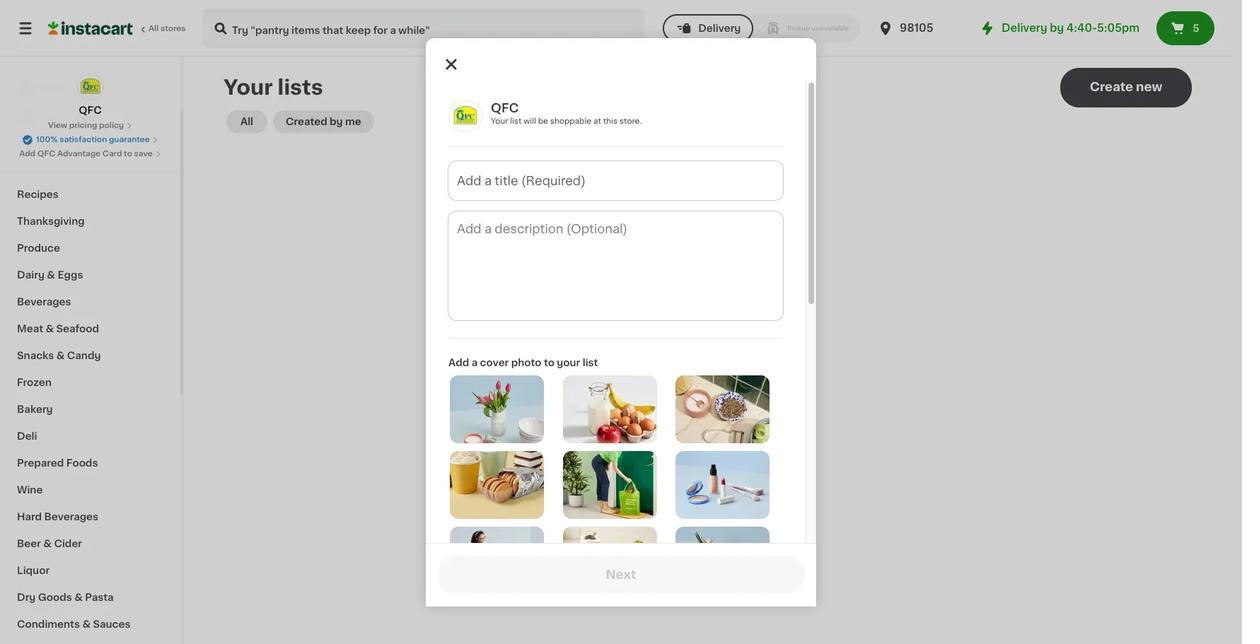 Task type: locate. For each thing, give the bounding box(es) containing it.
goods
[[38, 593, 72, 603]]

lists link
[[8, 130, 172, 159]]

& inside beer & cider link
[[43, 539, 52, 549]]

lists you create will be saved here.
[[622, 309, 794, 319]]

1 horizontal spatial your
[[491, 117, 508, 125]]

& right meat
[[46, 324, 54, 334]]

1 horizontal spatial will
[[704, 309, 720, 319]]

seafood
[[56, 324, 99, 334]]

5 button
[[1157, 11, 1215, 45]]

pricing
[[69, 122, 97, 130]]

created by me
[[286, 117, 362, 127]]

1 horizontal spatial by
[[1051, 23, 1065, 33]]

beverages link
[[8, 289, 172, 316]]

qfc logo image
[[77, 74, 104, 101], [449, 100, 483, 132]]

None search field
[[202, 8, 645, 48]]

list left the shoppable
[[510, 117, 522, 125]]

qfc inside qfc your list will be shoppable at this store.
[[491, 102, 519, 114]]

& left sauces on the bottom
[[82, 620, 91, 630]]

delivery inside button
[[699, 23, 741, 33]]

& for beer
[[43, 539, 52, 549]]

frozen link
[[8, 369, 172, 396]]

2 horizontal spatial qfc
[[491, 102, 519, 114]]

& right beer
[[43, 539, 52, 549]]

by inside button
[[330, 117, 343, 127]]

your
[[557, 358, 581, 368]]

eggs
[[58, 270, 83, 280]]

lists for lists
[[40, 139, 64, 149]]

all down your lists
[[241, 117, 253, 127]]

add left a
[[449, 358, 469, 368]]

by left 4:40-
[[1051, 23, 1065, 33]]

recipes link
[[8, 181, 172, 208]]

& inside meat & seafood "link"
[[46, 324, 54, 334]]

your lists
[[224, 77, 323, 98]]

to inside list_add_items dialog
[[544, 358, 555, 368]]

list
[[510, 117, 522, 125], [583, 358, 598, 368]]

4:40-
[[1067, 23, 1098, 33]]

to for your
[[544, 358, 555, 368]]

& left pasta
[[74, 593, 83, 603]]

by for delivery
[[1051, 23, 1065, 33]]

hard beverages
[[17, 512, 98, 522]]

0 vertical spatial will
[[524, 117, 536, 125]]

1 vertical spatial list
[[583, 358, 598, 368]]

wine link
[[8, 477, 172, 504]]

1 vertical spatial beverages
[[44, 512, 98, 522]]

1 horizontal spatial be
[[722, 309, 735, 319]]

new
[[1137, 81, 1163, 93]]

advantage
[[57, 150, 101, 158]]

1 horizontal spatial all
[[241, 117, 253, 127]]

again
[[72, 111, 100, 121]]

all
[[149, 25, 159, 33], [241, 117, 253, 127]]

qfc
[[491, 102, 519, 114], [79, 105, 102, 115], [37, 150, 55, 158]]

1 vertical spatial by
[[330, 117, 343, 127]]

& inside snacks & candy link
[[56, 351, 65, 361]]

dry goods & pasta
[[17, 593, 114, 603]]

photo
[[512, 358, 542, 368]]

add for add qfc advantage card to save
[[19, 150, 35, 158]]

add
[[19, 150, 35, 158], [449, 358, 469, 368]]

0 horizontal spatial delivery
[[699, 23, 741, 33]]

will inside qfc your list will be shoppable at this store.
[[524, 117, 536, 125]]

0 vertical spatial lists
[[40, 139, 64, 149]]

produce link
[[8, 235, 172, 262]]

shop link
[[8, 74, 172, 102]]

to left your
[[544, 358, 555, 368]]

lists
[[40, 139, 64, 149], [622, 309, 645, 319]]

list inside qfc your list will be shoppable at this store.
[[510, 117, 522, 125]]

0 horizontal spatial to
[[124, 150, 132, 158]]

lists
[[278, 77, 323, 98]]

1 vertical spatial will
[[704, 309, 720, 319]]

0 horizontal spatial list
[[510, 117, 522, 125]]

created by me button
[[273, 110, 374, 133]]

delivery by 4:40-5:05pm link
[[980, 20, 1140, 37]]

0 vertical spatial to
[[124, 150, 132, 158]]

1 horizontal spatial lists
[[622, 309, 645, 319]]

98105 button
[[878, 8, 963, 48]]

you
[[648, 309, 667, 319]]

a woman sitting on a chair wearing headphones holding a drink in her hand with a small brown dog on the floor by her side. image
[[450, 528, 544, 596]]

1 vertical spatial add
[[449, 358, 469, 368]]

saved
[[738, 309, 767, 319]]

1 horizontal spatial to
[[544, 358, 555, 368]]

1 vertical spatial your
[[491, 117, 508, 125]]

be left saved
[[722, 309, 735, 319]]

deli link
[[8, 423, 172, 450]]

5
[[1194, 23, 1200, 33]]

1 horizontal spatial delivery
[[1002, 23, 1048, 33]]

0 vertical spatial by
[[1051, 23, 1065, 33]]

wine
[[17, 486, 43, 495]]

beer
[[17, 539, 41, 549]]

will left the shoppable
[[524, 117, 536, 125]]

100% satisfaction guarantee
[[36, 136, 150, 144]]

buy
[[40, 111, 60, 121]]

condiments & sauces link
[[8, 612, 172, 638]]

0 vertical spatial your
[[224, 77, 273, 98]]

liquor
[[17, 566, 50, 576]]

snacks & candy link
[[8, 343, 172, 369]]

1 horizontal spatial list
[[583, 358, 598, 368]]

a bulb of garlic, a bowl of salt, a bowl of pepper, a bowl of cut celery. image
[[676, 376, 770, 444]]

dry
[[17, 593, 36, 603]]

None text field
[[449, 211, 784, 320]]

& inside the dairy & eggs link
[[47, 270, 55, 280]]

your inside qfc your list will be shoppable at this store.
[[491, 117, 508, 125]]

add up recipes in the left top of the page
[[19, 150, 35, 158]]

& left eggs
[[47, 270, 55, 280]]

98105
[[900, 23, 934, 33]]

be left the shoppable
[[538, 117, 549, 125]]

0 horizontal spatial will
[[524, 117, 536, 125]]

will for lists
[[704, 309, 720, 319]]

save
[[134, 150, 153, 158]]

& inside dry goods & pasta link
[[74, 593, 83, 603]]

a jar of flour, a stick of sliced butter, 3 granny smith apples, a carton of 7 eggs. image
[[563, 528, 657, 596]]

0 horizontal spatial your
[[224, 77, 273, 98]]

1 horizontal spatial add
[[449, 358, 469, 368]]

beverages
[[17, 297, 71, 307], [44, 512, 98, 522]]

this
[[604, 117, 618, 125]]

0 horizontal spatial lists
[[40, 139, 64, 149]]

policy
[[99, 122, 124, 130]]

by left me
[[330, 117, 343, 127]]

0 horizontal spatial by
[[330, 117, 343, 127]]

& left candy
[[56, 351, 65, 361]]

sauces
[[93, 620, 131, 630]]

0 vertical spatial add
[[19, 150, 35, 158]]

0 vertical spatial be
[[538, 117, 549, 125]]

by for created
[[330, 117, 343, 127]]

list_add_items dialog
[[426, 38, 817, 645]]

a small white vase of pink tulips, a stack of 3 white bowls, and a rolled napkin. image
[[450, 376, 544, 444]]

thanksgiving link
[[8, 208, 172, 235]]

view pricing policy link
[[48, 120, 132, 132]]

qfc for qfc your list will be shoppable at this store.
[[491, 102, 519, 114]]

all for all
[[241, 117, 253, 127]]

& inside condiments & sauces link
[[82, 620, 91, 630]]

0 horizontal spatial be
[[538, 117, 549, 125]]

shoppable
[[550, 117, 592, 125]]

1 vertical spatial be
[[722, 309, 735, 319]]

will right create
[[704, 309, 720, 319]]

1 vertical spatial all
[[241, 117, 253, 127]]

instacart logo image
[[48, 20, 133, 37]]

1 horizontal spatial qfc logo image
[[449, 100, 483, 132]]

beverages up the cider
[[44, 512, 98, 522]]

1 vertical spatial lists
[[622, 309, 645, 319]]

all inside button
[[241, 117, 253, 127]]

lists left you
[[622, 309, 645, 319]]

0 vertical spatial all
[[149, 25, 159, 33]]

beverages down 'dairy & eggs'
[[17, 297, 71, 307]]

dairy & eggs link
[[8, 262, 172, 289]]

5:05pm
[[1098, 23, 1140, 33]]

1 vertical spatial to
[[544, 358, 555, 368]]

to down guarantee
[[124, 150, 132, 158]]

all button
[[227, 110, 268, 133]]

0 horizontal spatial all
[[149, 25, 159, 33]]

be inside qfc your list will be shoppable at this store.
[[538, 117, 549, 125]]

bakery link
[[8, 396, 172, 423]]

0 vertical spatial list
[[510, 117, 522, 125]]

1 horizontal spatial qfc
[[79, 105, 102, 115]]

all left stores
[[149, 25, 159, 33]]

add a cover photo to your list
[[449, 358, 598, 368]]

0 vertical spatial beverages
[[17, 297, 71, 307]]

card
[[103, 150, 122, 158]]

create new button
[[1061, 68, 1193, 108]]

list right your
[[583, 358, 598, 368]]

add inside dialog
[[449, 358, 469, 368]]

will
[[524, 117, 536, 125], [704, 309, 720, 319]]

0 horizontal spatial qfc
[[37, 150, 55, 158]]

add qfc advantage card to save link
[[19, 149, 161, 160]]

0 horizontal spatial add
[[19, 150, 35, 158]]

to
[[124, 150, 132, 158], [544, 358, 555, 368]]

lists down view
[[40, 139, 64, 149]]

satisfaction
[[60, 136, 107, 144]]



Task type: vqa. For each thing, say whether or not it's contained in the screenshot.
Condiments's &
yes



Task type: describe. For each thing, give the bounding box(es) containing it.
an apple, a small pitcher of milk, a banana, and a carton of 6 eggs. image
[[563, 376, 657, 444]]

store.
[[620, 117, 642, 125]]

prepared foods
[[17, 459, 98, 469]]

buy it again
[[40, 111, 100, 121]]

delivery for delivery by 4:40-5:05pm
[[1002, 23, 1048, 33]]

dry goods & pasta link
[[8, 585, 172, 612]]

all for all stores
[[149, 25, 159, 33]]

delivery button
[[663, 14, 754, 42]]

prepared
[[17, 459, 64, 469]]

service type group
[[663, 14, 861, 42]]

prepared foods link
[[8, 450, 172, 477]]

be for lists
[[722, 309, 735, 319]]

liquor link
[[8, 558, 172, 585]]

buy it again link
[[8, 102, 172, 130]]

view
[[48, 122, 67, 130]]

all stores
[[149, 25, 186, 33]]

recipes
[[17, 190, 59, 200]]

pressed powder, foundation, lip stick, and makeup brushes. image
[[676, 452, 770, 520]]

here.
[[770, 309, 794, 319]]

foods
[[66, 459, 98, 469]]

snacks
[[17, 351, 54, 361]]

thanksgiving
[[17, 217, 85, 227]]

qfc logo image inside list_add_items dialog
[[449, 100, 483, 132]]

qfc for qfc
[[79, 105, 102, 115]]

stores
[[161, 25, 186, 33]]

condiments
[[17, 620, 80, 630]]

beer & cider
[[17, 539, 82, 549]]

a bar of chocolate cut in half, a yellow pint of white ice cream, a green pint of white ice cream, an open pack of cookies, and a stack of ice cream sandwiches. image
[[450, 452, 544, 520]]

an shopper setting a bag of groceries down at someone's door. image
[[563, 452, 657, 520]]

qfc your list will be shoppable at this store.
[[491, 102, 642, 125]]

create
[[1091, 81, 1134, 93]]

qfc link
[[77, 74, 104, 118]]

all stores link
[[48, 8, 187, 48]]

cover
[[480, 358, 509, 368]]

snacks & candy
[[17, 351, 101, 361]]

be for qfc
[[538, 117, 549, 125]]

a keyboard, mouse, notebook, cup of pencils, wire cable. image
[[676, 528, 770, 596]]

candy
[[67, 351, 101, 361]]

shop
[[40, 83, 66, 93]]

meat & seafood link
[[8, 316, 172, 343]]

at
[[594, 117, 602, 125]]

create
[[669, 309, 701, 319]]

beer & cider link
[[8, 531, 172, 558]]

delivery by 4:40-5:05pm
[[1002, 23, 1140, 33]]

meat
[[17, 324, 43, 334]]

deli
[[17, 432, 37, 442]]

lists for lists you create will be saved here.
[[622, 309, 645, 319]]

a
[[472, 358, 478, 368]]

view pricing policy
[[48, 122, 124, 130]]

& for condiments
[[82, 620, 91, 630]]

add qfc advantage card to save
[[19, 150, 153, 158]]

guarantee
[[109, 136, 150, 144]]

dairy
[[17, 270, 45, 280]]

produce
[[17, 243, 60, 253]]

& for snacks
[[56, 351, 65, 361]]

meat & seafood
[[17, 324, 99, 334]]

delivery for delivery
[[699, 23, 741, 33]]

Add a title (Required) text field
[[449, 161, 784, 200]]

it
[[62, 111, 69, 121]]

add for add a cover photo to your list
[[449, 358, 469, 368]]

will for qfc
[[524, 117, 536, 125]]

create new
[[1091, 81, 1163, 93]]

100%
[[36, 136, 58, 144]]

& for meat
[[46, 324, 54, 334]]

& for dairy
[[47, 270, 55, 280]]

pasta
[[85, 593, 114, 603]]

me
[[345, 117, 362, 127]]

0 horizontal spatial qfc logo image
[[77, 74, 104, 101]]

hard beverages link
[[8, 504, 172, 531]]

created
[[286, 117, 327, 127]]

bakery
[[17, 405, 53, 415]]

to for save
[[124, 150, 132, 158]]

cider
[[54, 539, 82, 549]]

hard
[[17, 512, 42, 522]]

100% satisfaction guarantee button
[[22, 132, 158, 146]]

condiments & sauces
[[17, 620, 131, 630]]



